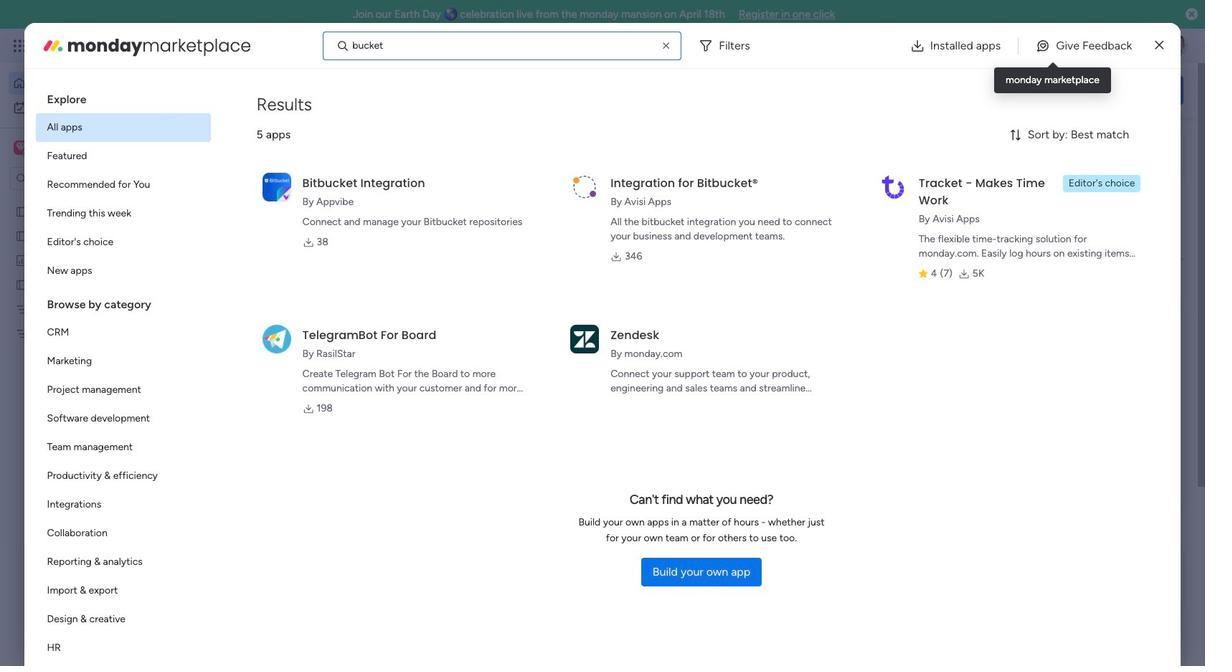 Task type: describe. For each thing, give the bounding box(es) containing it.
v2 user feedback image
[[981, 82, 991, 98]]

check circle image
[[991, 182, 1000, 193]]

2 public board image from the top
[[15, 229, 29, 243]]

workspace selection element
[[14, 139, 120, 158]]

public dashboard image
[[15, 253, 29, 267]]

workspace image
[[16, 140, 26, 156]]

search everything image
[[1081, 39, 1095, 53]]

2 image
[[993, 29, 1006, 46]]

v2 bolt switch image
[[1093, 82, 1101, 98]]

Search in workspace field
[[30, 170, 120, 187]]

update feed image
[[983, 39, 997, 53]]

1 heading from the top
[[36, 80, 211, 113]]

getting started element
[[969, 552, 1184, 609]]

terry turtle image
[[1166, 34, 1189, 57]]

3 public board image from the top
[[15, 278, 29, 291]]

monday marketplace image
[[41, 34, 64, 57]]

select product image
[[13, 39, 27, 53]]

help image
[[1113, 39, 1127, 53]]

see plans image
[[238, 38, 251, 54]]



Task type: locate. For each thing, give the bounding box(es) containing it.
0 vertical spatial public board image
[[15, 205, 29, 218]]

heading
[[36, 80, 211, 113], [36, 286, 211, 319]]

2 vertical spatial public board image
[[15, 278, 29, 291]]

public board image
[[15, 205, 29, 218], [15, 229, 29, 243], [15, 278, 29, 291]]

quick search results list box
[[222, 163, 935, 529]]

monday marketplace image
[[1046, 39, 1060, 53]]

help center element
[[969, 621, 1184, 667]]

app logo image
[[262, 173, 291, 202], [571, 173, 599, 202], [879, 173, 908, 202], [262, 325, 291, 354], [571, 325, 599, 354]]

0 vertical spatial heading
[[36, 80, 211, 113]]

dapulse x slim image
[[1163, 133, 1180, 150]]

workspace image
[[14, 140, 28, 156]]

1 public board image from the top
[[15, 205, 29, 218]]

list box
[[36, 80, 211, 667], [0, 196, 183, 539]]

option
[[9, 72, 174, 95], [9, 96, 174, 119], [36, 113, 211, 142], [36, 142, 211, 171], [36, 171, 211, 200], [0, 198, 183, 201], [36, 200, 211, 228], [36, 228, 211, 257], [36, 257, 211, 286], [36, 319, 211, 347], [36, 347, 211, 376], [36, 376, 211, 405], [36, 405, 211, 434], [36, 434, 211, 462], [36, 462, 211, 491], [36, 491, 211, 520], [36, 520, 211, 548], [36, 548, 211, 577], [36, 577, 211, 606], [36, 606, 211, 635], [36, 635, 211, 663]]

1 vertical spatial public board image
[[15, 229, 29, 243]]

dapulse x slim image
[[1156, 37, 1165, 54]]

invite members image
[[1014, 39, 1029, 53]]

1 vertical spatial heading
[[36, 286, 211, 319]]

2 heading from the top
[[36, 286, 211, 319]]

circle o image
[[991, 237, 1000, 247]]

notifications image
[[951, 39, 965, 53]]



Task type: vqa. For each thing, say whether or not it's contained in the screenshot.
second Workspace "image" from the right
no



